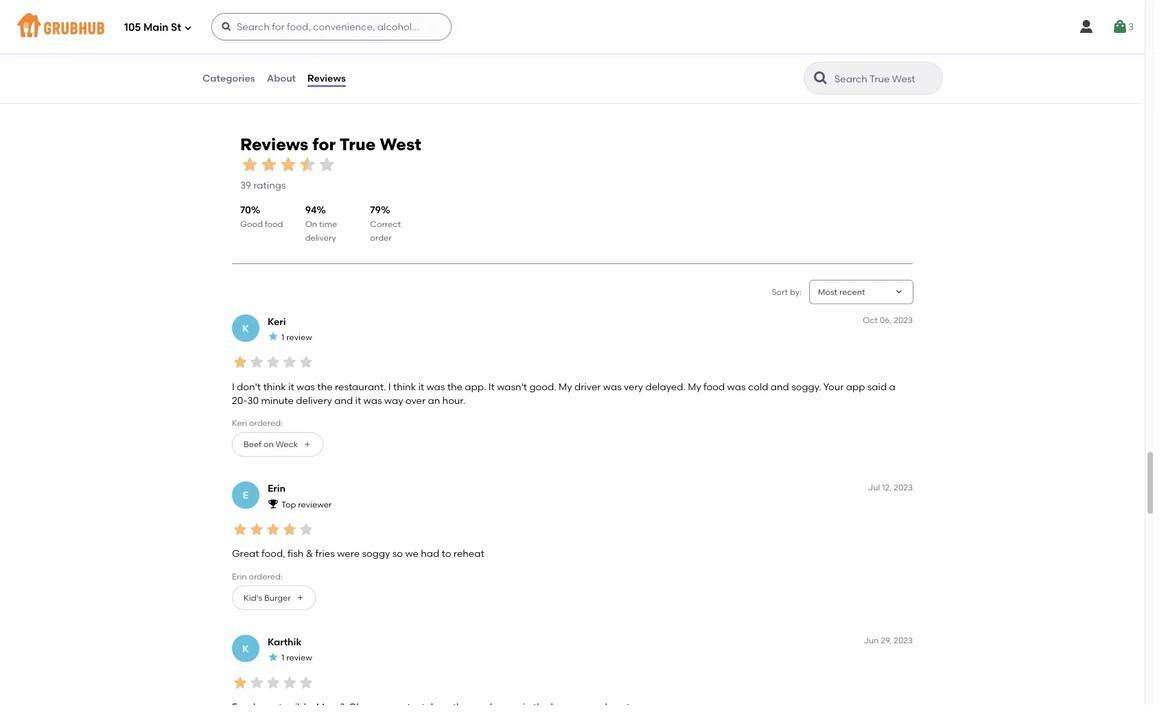 Task type: vqa. For each thing, say whether or not it's contained in the screenshot.
we
yes



Task type: locate. For each thing, give the bounding box(es) containing it.
0 vertical spatial plus icon image
[[303, 441, 312, 449]]

plus icon image
[[303, 441, 312, 449], [296, 594, 305, 603]]

delivery
[[305, 233, 336, 243], [296, 395, 332, 406]]

wasn't
[[497, 381, 527, 393]]

svg image left 3 button
[[1078, 19, 1095, 35]]

1 min from the left
[[248, 47, 263, 57]]

review down karthik
[[286, 653, 312, 663]]

over
[[406, 395, 426, 406]]

jul
[[868, 483, 880, 493]]

0 vertical spatial food
[[265, 219, 283, 229]]

plus icon image inside beef on weck "button"
[[303, 441, 312, 449]]

3.12
[[467, 59, 481, 69]]

my left driver
[[559, 381, 572, 393]]

2 ordered: from the top
[[249, 572, 283, 582]]

way
[[384, 395, 403, 406]]

1 vertical spatial ratings
[[400, 62, 433, 74]]

3 mi from the left
[[729, 59, 739, 69]]

0 horizontal spatial &
[[306, 548, 313, 560]]

3 2023 from the top
[[894, 636, 913, 646]]

k left karthik
[[243, 643, 249, 655]]

min for 20–30 min 4.92 mi
[[248, 47, 263, 57]]

& left country
[[329, 12, 338, 25]]

2 horizontal spatial it
[[418, 381, 424, 393]]

reviews right the about
[[308, 72, 346, 84]]

1 think from the left
[[263, 381, 286, 393]]

concord
[[222, 12, 269, 25]]

ordered: for don't
[[249, 418, 283, 428]]

true
[[339, 134, 376, 154]]

2 mi from the left
[[484, 59, 494, 69]]

ordered: up on
[[249, 418, 283, 428]]

0 vertical spatial delivery
[[305, 233, 336, 243]]

plus icon image for it
[[303, 441, 312, 449]]

it down restaurant.
[[355, 395, 361, 406]]

1 for keri
[[281, 332, 284, 342]]

0 horizontal spatial food
[[265, 219, 283, 229]]

0 horizontal spatial erin
[[232, 572, 247, 582]]

1 horizontal spatial my
[[688, 381, 701, 393]]

great food, fish & fries were soggy so we had to reheat
[[232, 548, 485, 560]]

k up don't
[[243, 323, 249, 334]]

sort by:
[[772, 287, 802, 297]]

70
[[240, 204, 251, 215]]

was up an
[[427, 381, 445, 393]]

2 vertical spatial ratings
[[254, 179, 286, 191]]

1 review
[[281, 332, 312, 342], [281, 653, 312, 663]]

1 horizontal spatial the
[[447, 381, 463, 393]]

2 horizontal spatial mi
[[729, 59, 739, 69]]

great
[[232, 548, 259, 560]]

kid's
[[244, 593, 262, 603]]

0 vertical spatial 2023
[[894, 315, 913, 325]]

think up minute
[[263, 381, 286, 393]]

min right 25–35
[[493, 47, 508, 57]]

2 horizontal spatial min
[[736, 47, 751, 57]]

driver
[[575, 381, 601, 393]]

so
[[392, 548, 403, 560]]

1 k from the top
[[243, 323, 249, 334]]

min down the 'sandwich'
[[248, 47, 263, 57]]

1 horizontal spatial ratings
[[400, 62, 433, 74]]

1 2023 from the top
[[894, 315, 913, 325]]

oct
[[863, 315, 878, 325]]

cold
[[748, 381, 769, 393]]

1 horizontal spatial it
[[355, 395, 361, 406]]

st
[[171, 21, 181, 34]]

reviews for reviews for true west
[[240, 134, 308, 154]]

1 vertical spatial and
[[334, 395, 353, 406]]

0 vertical spatial k
[[243, 323, 249, 334]]

was left "very"
[[603, 381, 622, 393]]

0 vertical spatial and
[[771, 381, 789, 393]]

2023 right 06,
[[894, 315, 913, 325]]

ratings for 23 ratings
[[400, 62, 433, 74]]

min inside 20–30 min 4.92 mi
[[248, 47, 263, 57]]

& right fish
[[306, 548, 313, 560]]

0 vertical spatial 1 review
[[281, 332, 312, 342]]

2 vertical spatial 2023
[[894, 636, 913, 646]]

20–30 min 4.92 mi
[[222, 47, 263, 69]]

min inside 15–25 min 4.17 mi
[[736, 47, 751, 57]]

1 the from the left
[[317, 381, 333, 393]]

a
[[889, 381, 896, 393]]

1 horizontal spatial i
[[388, 381, 391, 393]]

subscription pass image
[[222, 30, 236, 41]]

0 horizontal spatial min
[[248, 47, 263, 57]]

1 vertical spatial 1 review
[[281, 653, 312, 663]]

0 vertical spatial reviews
[[308, 72, 346, 84]]

k for karthik
[[243, 643, 249, 655]]

1 ordered: from the top
[[249, 418, 283, 428]]

2 1 from the top
[[281, 653, 284, 663]]

1 vertical spatial 1
[[281, 653, 284, 663]]

1 horizontal spatial and
[[771, 381, 789, 393]]

1 down karthik
[[281, 653, 284, 663]]

erin up trophy icon
[[268, 483, 286, 495]]

mi right the 4.17
[[729, 59, 739, 69]]

0 vertical spatial ordered:
[[249, 418, 283, 428]]

min
[[248, 47, 263, 57], [493, 47, 508, 57], [736, 47, 751, 57]]

mi right 3.12
[[484, 59, 494, 69]]

2023
[[894, 315, 913, 325], [894, 483, 913, 493], [894, 636, 913, 646]]

2 2023 from the top
[[894, 483, 913, 493]]

0 horizontal spatial my
[[559, 381, 572, 393]]

i up way
[[388, 381, 391, 393]]

0 horizontal spatial and
[[334, 395, 353, 406]]

1 review down karthik
[[281, 653, 312, 663]]

0 horizontal spatial i
[[232, 381, 235, 393]]

0 vertical spatial erin
[[268, 483, 286, 495]]

reviews for reviews
[[308, 72, 346, 84]]

svg image
[[1112, 19, 1129, 35], [221, 21, 232, 32]]

time
[[319, 219, 337, 229]]

ordered: up kid's burger
[[249, 572, 283, 582]]

sandwich
[[241, 30, 280, 40]]

1 for karthik
[[281, 653, 284, 663]]

review for keri
[[286, 332, 312, 342]]

0 vertical spatial 1
[[281, 332, 284, 342]]

the left restaurant.
[[317, 381, 333, 393]]

mi inside 25–35 min 3.12 mi
[[484, 59, 494, 69]]

1 vertical spatial reviews
[[240, 134, 308, 154]]

mi for 15–25
[[729, 59, 739, 69]]

plus icon image right weck
[[303, 441, 312, 449]]

it
[[288, 381, 294, 393], [418, 381, 424, 393], [355, 395, 361, 406]]

reviews
[[308, 72, 346, 84], [240, 134, 308, 154]]

plus icon image for &
[[296, 594, 305, 603]]

min right 15–25
[[736, 47, 751, 57]]

mi inside 15–25 min 4.17 mi
[[729, 59, 739, 69]]

1 vertical spatial food
[[704, 381, 725, 393]]

to
[[442, 548, 451, 560]]

and down restaurant.
[[334, 395, 353, 406]]

the up hour.
[[447, 381, 463, 393]]

ratings right 39
[[254, 179, 286, 191]]

1 1 from the top
[[281, 332, 284, 342]]

plus icon image inside "kid's burger" button
[[296, 594, 305, 603]]

0 horizontal spatial the
[[317, 381, 333, 393]]

1 vertical spatial erin
[[232, 572, 247, 582]]

order
[[370, 233, 392, 243]]

review for karthik
[[286, 653, 312, 663]]

0 horizontal spatial ratings
[[254, 179, 286, 191]]

ratings right '23'
[[400, 62, 433, 74]]

1 1 review from the top
[[281, 332, 312, 342]]

erin down great
[[232, 572, 247, 582]]

food right good
[[265, 219, 283, 229]]

1 vertical spatial ordered:
[[249, 572, 283, 582]]

1 review from the top
[[286, 332, 312, 342]]

1 horizontal spatial keri
[[268, 316, 286, 327]]

svg image right st
[[184, 24, 192, 32]]

1 mi from the left
[[240, 59, 250, 69]]

think up way
[[393, 381, 416, 393]]

mi
[[240, 59, 250, 69], [484, 59, 494, 69], [729, 59, 739, 69]]

0 vertical spatial keri
[[268, 316, 286, 327]]

ratings for 39 ratings
[[254, 179, 286, 191]]

1 horizontal spatial min
[[493, 47, 508, 57]]

my
[[559, 381, 572, 393], [688, 381, 701, 393]]

1 horizontal spatial erin
[[268, 483, 286, 495]]

categories
[[203, 72, 255, 84]]

k for keri
[[243, 323, 249, 334]]

minute
[[261, 395, 294, 406]]

1 vertical spatial delivery
[[296, 395, 332, 406]]

was left restaurant.
[[297, 381, 315, 393]]

delivery down 'time'
[[305, 233, 336, 243]]

2 1 review from the top
[[281, 653, 312, 663]]

mi inside 20–30 min 4.92 mi
[[240, 59, 250, 69]]

think
[[263, 381, 286, 393], [393, 381, 416, 393]]

0 horizontal spatial keri
[[232, 418, 247, 428]]

delivery right minute
[[296, 395, 332, 406]]

i up 20-
[[232, 381, 235, 393]]

reviews inside button
[[308, 72, 346, 84]]

79
[[370, 204, 381, 215]]

keri
[[268, 316, 286, 327], [232, 418, 247, 428]]

app.
[[465, 381, 486, 393]]

it up minute
[[288, 381, 294, 393]]

1 horizontal spatial think
[[393, 381, 416, 393]]

on
[[264, 440, 274, 450]]

2023 for great food, fish & fries were soggy so we had to reheat
[[894, 483, 913, 493]]

plus icon image right burger
[[296, 594, 305, 603]]

1 vertical spatial &
[[306, 548, 313, 560]]

1 up minute
[[281, 332, 284, 342]]

1 horizontal spatial food
[[704, 381, 725, 393]]

it up over
[[418, 381, 424, 393]]

erin ordered:
[[232, 572, 283, 582]]

e
[[243, 490, 249, 502]]

1 vertical spatial plus icon image
[[296, 594, 305, 603]]

and
[[771, 381, 789, 393], [334, 395, 353, 406]]

23 ratings
[[387, 62, 433, 74]]

it
[[489, 381, 495, 393]]

2 review from the top
[[286, 653, 312, 663]]

2023 for i don't think it was the restaurant. i think it was the app. it wasn't good. my driver was very delayed. my food was cold and soggy. your app said a 20-30 minute delivery and it was way over an hour.
[[894, 315, 913, 325]]

k
[[243, 323, 249, 334], [243, 643, 249, 655]]

mi right 4.92
[[240, 59, 250, 69]]

ratings right enough
[[896, 47, 923, 57]]

0 horizontal spatial mi
[[240, 59, 250, 69]]

min inside 25–35 min 3.12 mi
[[493, 47, 508, 57]]

ordered:
[[249, 418, 283, 428], [249, 572, 283, 582]]

0 horizontal spatial think
[[263, 381, 286, 393]]

0 vertical spatial ratings
[[896, 47, 923, 57]]

15–25 min 4.17 mi
[[712, 47, 751, 69]]

3 min from the left
[[736, 47, 751, 57]]

for
[[312, 134, 336, 154]]

not enough ratings
[[847, 47, 923, 57]]

1
[[281, 332, 284, 342], [281, 653, 284, 663]]

erin
[[268, 483, 286, 495], [232, 572, 247, 582]]

1 horizontal spatial svg image
[[1112, 19, 1129, 35]]

2 min from the left
[[493, 47, 508, 57]]

food left cold
[[704, 381, 725, 393]]

1 vertical spatial review
[[286, 653, 312, 663]]

1 review up minute
[[281, 332, 312, 342]]

keri for keri
[[268, 316, 286, 327]]

0 vertical spatial &
[[329, 12, 338, 25]]

review
[[286, 332, 312, 342], [286, 653, 312, 663]]

review up minute
[[286, 332, 312, 342]]

i
[[232, 381, 235, 393], [388, 381, 391, 393]]

keri for keri ordered:
[[232, 418, 247, 428]]

2023 right the 12,
[[894, 483, 913, 493]]

2 k from the top
[[243, 643, 249, 655]]

1 horizontal spatial &
[[329, 12, 338, 25]]

svg image
[[1078, 19, 1095, 35], [184, 24, 192, 32]]

0 horizontal spatial it
[[288, 381, 294, 393]]

2 i from the left
[[388, 381, 391, 393]]

2023 right 29,
[[894, 636, 913, 646]]

reviews up 39 ratings
[[240, 134, 308, 154]]

kid's burger
[[244, 593, 291, 603]]

oct 06, 2023
[[863, 315, 913, 325]]

very
[[624, 381, 643, 393]]

0 vertical spatial review
[[286, 332, 312, 342]]

my right delayed. at the right
[[688, 381, 701, 393]]

1 horizontal spatial mi
[[484, 59, 494, 69]]

1 vertical spatial 2023
[[894, 483, 913, 493]]

1 review for keri
[[281, 332, 312, 342]]

was
[[297, 381, 315, 393], [427, 381, 445, 393], [603, 381, 622, 393], [727, 381, 746, 393], [364, 395, 382, 406]]

and right cold
[[771, 381, 789, 393]]

i don't think it was the restaurant. i think it was the app. it wasn't good. my driver was very delayed. my food was cold and soggy. your app said a 20-30 minute delivery and it was way over an hour.
[[232, 381, 896, 406]]

star icon image
[[378, 47, 389, 58], [389, 47, 400, 58], [400, 47, 411, 58], [411, 47, 422, 58], [411, 47, 422, 58], [422, 47, 433, 58], [623, 47, 634, 58], [634, 47, 645, 58], [645, 47, 656, 58], [656, 47, 667, 58], [656, 47, 667, 58], [667, 47, 678, 58], [240, 155, 260, 175], [260, 155, 279, 175], [279, 155, 298, 175], [298, 155, 317, 175], [298, 155, 317, 175], [317, 155, 336, 175], [268, 331, 279, 342], [232, 354, 249, 371], [249, 354, 265, 371], [265, 354, 281, 371], [281, 354, 298, 371], [298, 354, 314, 371], [232, 522, 249, 538], [249, 522, 265, 538], [265, 522, 281, 538], [281, 522, 298, 538], [298, 522, 314, 538], [268, 652, 279, 663], [232, 675, 249, 692], [249, 675, 265, 692], [265, 675, 281, 692], [281, 675, 298, 692], [298, 675, 314, 692]]

1 vertical spatial k
[[243, 643, 249, 655]]

1 vertical spatial keri
[[232, 418, 247, 428]]



Task type: describe. For each thing, give the bounding box(es) containing it.
good.
[[530, 381, 557, 393]]

country
[[340, 12, 384, 25]]

we
[[405, 548, 419, 560]]

105 main st
[[124, 21, 181, 34]]

keri ordered:
[[232, 418, 283, 428]]

an
[[428, 395, 440, 406]]

79 correct order
[[370, 204, 401, 243]]

1 my from the left
[[559, 381, 572, 393]]

main
[[143, 21, 168, 34]]

was left cold
[[727, 381, 746, 393]]

top reviewer
[[281, 500, 332, 510]]

delayed.
[[646, 381, 686, 393]]

recent
[[840, 287, 865, 297]]

caret down icon image
[[894, 287, 905, 298]]

4.92
[[222, 59, 238, 69]]

12,
[[882, 483, 892, 493]]

Search for food, convenience, alcohol... search field
[[211, 13, 452, 41]]

2 think from the left
[[393, 381, 416, 393]]

soggy
[[362, 548, 390, 560]]

Sort by: field
[[818, 286, 865, 298]]

on
[[305, 219, 317, 229]]

fries
[[316, 548, 335, 560]]

delivery inside i don't think it was the restaurant. i think it was the app. it wasn't good. my driver was very delayed. my food was cold and soggy. your app said a 20-30 minute delivery and it was way over an hour.
[[296, 395, 332, 406]]

reviews for true west
[[240, 134, 421, 154]]

about
[[267, 72, 296, 84]]

2 horizontal spatial ratings
[[896, 47, 923, 57]]

app
[[846, 381, 865, 393]]

2 the from the left
[[447, 381, 463, 393]]

beef
[[244, 440, 262, 450]]

correct
[[370, 219, 401, 229]]

concord provisions & country kitchen
[[222, 12, 428, 25]]

good
[[240, 219, 263, 229]]

94
[[305, 204, 317, 215]]

0 horizontal spatial svg image
[[221, 21, 232, 32]]

delivery inside 94 on time delivery
[[305, 233, 336, 243]]

about button
[[266, 54, 297, 103]]

hour.
[[443, 395, 466, 406]]

beef on weck button
[[232, 433, 323, 457]]

main navigation navigation
[[0, 0, 1145, 54]]

29,
[[881, 636, 892, 646]]

15–25
[[712, 47, 734, 57]]

70 good food
[[240, 204, 283, 229]]

food inside i don't think it was the restaurant. i think it was the app. it wasn't good. my driver was very delayed. my food was cold and soggy. your app said a 20-30 minute delivery and it was way over an hour.
[[704, 381, 725, 393]]

105
[[124, 21, 141, 34]]

said
[[868, 381, 887, 393]]

min for 25–35 min 3.12 mi
[[493, 47, 508, 57]]

25–35 min 3.12 mi
[[467, 47, 508, 69]]

mi for 25–35
[[484, 59, 494, 69]]

were
[[337, 548, 360, 560]]

had
[[421, 548, 440, 560]]

soggy.
[[792, 381, 822, 393]]

beef on weck
[[244, 440, 298, 450]]

mi for 20–30
[[240, 59, 250, 69]]

0 horizontal spatial svg image
[[184, 24, 192, 32]]

food inside 70 good food
[[265, 219, 283, 229]]

concord provisions & country kitchen link
[[222, 11, 433, 26]]

sort
[[772, 287, 788, 297]]

most
[[818, 287, 838, 297]]

2 my from the left
[[688, 381, 701, 393]]

top
[[281, 500, 296, 510]]

23
[[387, 62, 398, 74]]

was down restaurant.
[[364, 395, 382, 406]]

karthik
[[268, 637, 302, 648]]

Search True West search field
[[833, 72, 938, 85]]

20-
[[232, 395, 247, 406]]

erin for erin
[[268, 483, 286, 495]]

39
[[240, 179, 251, 191]]

don't
[[237, 381, 261, 393]]

1 horizontal spatial svg image
[[1078, 19, 1095, 35]]

4.17
[[712, 59, 726, 69]]

ordered: for food,
[[249, 572, 283, 582]]

reheat
[[454, 548, 485, 560]]

burger
[[264, 593, 291, 603]]

your
[[824, 381, 844, 393]]

weck
[[276, 440, 298, 450]]

kid's burger button
[[232, 586, 316, 611]]

fish
[[288, 548, 304, 560]]

jul 12, 2023
[[868, 483, 913, 493]]

3 button
[[1112, 14, 1134, 39]]

search icon image
[[813, 70, 829, 87]]

categories button
[[202, 54, 256, 103]]

20–30
[[222, 47, 246, 57]]

94 on time delivery
[[305, 204, 337, 243]]

1 review for karthik
[[281, 653, 312, 663]]

30
[[247, 395, 259, 406]]

erin for erin ordered:
[[232, 572, 247, 582]]

restaurant.
[[335, 381, 386, 393]]

min for 15–25 min 4.17 mi
[[736, 47, 751, 57]]

1 i from the left
[[232, 381, 235, 393]]

enough
[[863, 47, 894, 57]]

svg image inside 3 button
[[1112, 19, 1129, 35]]

kitchen
[[387, 12, 428, 25]]

food,
[[262, 548, 285, 560]]

trophy icon image
[[268, 499, 279, 510]]

most recent
[[818, 287, 865, 297]]

reviews button
[[307, 54, 347, 103]]

provisions
[[272, 12, 327, 25]]

reviewer
[[298, 500, 332, 510]]

by:
[[790, 287, 802, 297]]

39 ratings
[[240, 179, 286, 191]]

25–35
[[467, 47, 491, 57]]

jun 29, 2023
[[864, 636, 913, 646]]

west
[[380, 134, 421, 154]]



